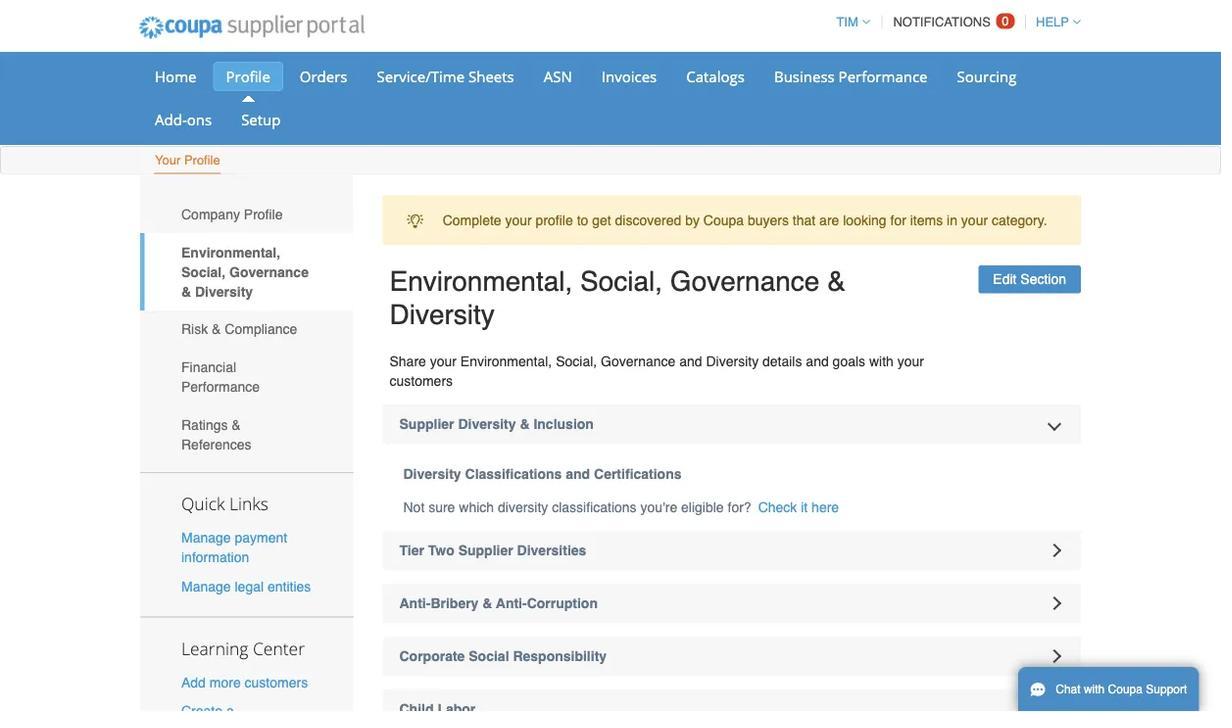 Task type: vqa. For each thing, say whether or not it's contained in the screenshot.
Response corresponding to your
no



Task type: describe. For each thing, give the bounding box(es) containing it.
business performance link
[[761, 62, 940, 91]]

chat with coupa support button
[[1018, 667, 1199, 712]]

service/time sheets link
[[364, 62, 527, 91]]

0 horizontal spatial customers
[[245, 675, 308, 690]]

corporate social responsibility button
[[383, 637, 1081, 676]]

with inside 'share your environmental, social, governance and diversity details and goals with your customers'
[[869, 354, 894, 370]]

diversity up risk & compliance
[[195, 284, 253, 299]]

coupa supplier portal image
[[125, 3, 378, 52]]

more
[[210, 675, 241, 690]]

not sure which diversity classifications you're eligible for? check it here
[[403, 500, 839, 516]]

your
[[155, 153, 181, 168]]

0 vertical spatial environmental,
[[181, 244, 280, 260]]

profile
[[536, 212, 573, 228]]

it
[[801, 500, 808, 516]]

manage legal entities link
[[181, 579, 311, 594]]

performance for business
[[838, 66, 928, 86]]

diversity
[[498, 500, 548, 516]]

tier two supplier diversities
[[399, 543, 586, 559]]

information
[[181, 550, 249, 566]]

quick links
[[181, 493, 268, 516]]

your right in
[[961, 212, 988, 228]]

complete your profile to get discovered by coupa buyers that are looking for items in your category.
[[443, 212, 1047, 228]]

help link
[[1027, 15, 1081, 29]]

supplier diversity & inclusion button
[[383, 405, 1081, 444]]

tier two supplier diversities button
[[383, 531, 1081, 570]]

items
[[910, 212, 943, 228]]

environmental, inside 'share your environmental, social, governance and diversity details and goals with your customers'
[[460, 354, 552, 370]]

coupa inside button
[[1108, 683, 1143, 697]]

company profile
[[181, 207, 283, 222]]

links
[[229, 493, 268, 516]]

coupa inside alert
[[703, 212, 744, 228]]

corporate social responsibility heading
[[383, 637, 1081, 676]]

your right goals
[[897, 354, 924, 370]]

are
[[819, 212, 839, 228]]

share your environmental, social, governance and diversity details and goals with your customers
[[390, 354, 924, 389]]

edit section
[[993, 272, 1066, 287]]

asn
[[544, 66, 572, 86]]

you're
[[640, 500, 677, 516]]

setup link
[[228, 105, 293, 134]]

invoices
[[601, 66, 657, 86]]

edit section link
[[978, 265, 1081, 294]]

learning center
[[181, 637, 305, 660]]

references
[[181, 437, 251, 452]]

company profile link
[[140, 196, 353, 233]]

edit
[[993, 272, 1017, 287]]

sourcing link
[[944, 62, 1029, 91]]

orders link
[[287, 62, 360, 91]]

governance inside 'share your environmental, social, governance and diversity details and goals with your customers'
[[601, 354, 676, 370]]

service/time
[[377, 66, 465, 86]]

business performance
[[774, 66, 928, 86]]

center
[[253, 637, 305, 660]]

home
[[155, 66, 196, 86]]

catalogs
[[686, 66, 745, 86]]

profile for company profile
[[244, 207, 283, 222]]

environmental, social, governance & diversity link
[[140, 233, 353, 310]]

chat
[[1056, 683, 1080, 697]]

supplier diversity & inclusion heading
[[383, 405, 1081, 444]]

supplier diversity & inclusion
[[399, 417, 594, 432]]

add more customers link
[[181, 675, 308, 690]]

1 horizontal spatial environmental, social, governance & diversity
[[390, 266, 846, 330]]

section
[[1020, 272, 1066, 287]]

your right share
[[430, 354, 457, 370]]

supplier inside "dropdown button"
[[399, 417, 454, 432]]

responsibility
[[513, 649, 607, 665]]

sure
[[428, 500, 455, 516]]

financial
[[181, 359, 236, 375]]

entities
[[267, 579, 311, 594]]

service/time sheets
[[377, 66, 514, 86]]

complete your profile to get discovered by coupa buyers that are looking for items in your category. alert
[[383, 196, 1081, 245]]

asn link
[[531, 62, 585, 91]]

your profile
[[155, 153, 220, 168]]

navigation containing notifications 0
[[827, 3, 1081, 41]]

manage for manage payment information
[[181, 530, 231, 546]]

add more customers
[[181, 675, 308, 690]]

invoices link
[[589, 62, 670, 91]]

tier
[[399, 543, 424, 559]]

0 horizontal spatial environmental, social, governance & diversity
[[181, 244, 309, 299]]

looking
[[843, 212, 886, 228]]

profile link
[[213, 62, 283, 91]]

sheets
[[468, 66, 514, 86]]

tim
[[836, 15, 858, 29]]

bribery
[[431, 596, 479, 612]]

social, down get
[[580, 266, 663, 297]]

which
[[459, 500, 494, 516]]

& down are
[[827, 266, 846, 297]]

goals
[[833, 354, 865, 370]]

your profile link
[[154, 148, 221, 174]]

two
[[428, 543, 454, 559]]

manage payment information
[[181, 530, 287, 566]]

diversity up sure
[[403, 467, 461, 482]]

manage legal entities
[[181, 579, 311, 594]]

risk & compliance link
[[140, 310, 353, 348]]

profile for your profile
[[184, 153, 220, 168]]

buyers
[[748, 212, 789, 228]]



Task type: locate. For each thing, give the bounding box(es) containing it.
1 horizontal spatial performance
[[838, 66, 928, 86]]

0 vertical spatial manage
[[181, 530, 231, 546]]

customers
[[390, 373, 453, 389], [245, 675, 308, 690]]

1 manage from the top
[[181, 530, 231, 546]]

environmental, social, governance & diversity
[[181, 244, 309, 299], [390, 266, 846, 330]]

tier two supplier diversities heading
[[383, 531, 1081, 570]]

with right chat
[[1084, 683, 1105, 697]]

manage inside manage payment information
[[181, 530, 231, 546]]

profile right company
[[244, 207, 283, 222]]

complete
[[443, 212, 501, 228]]

customers inside 'share your environmental, social, governance and diversity details and goals with your customers'
[[390, 373, 453, 389]]

profile up setup
[[226, 66, 270, 86]]

manage for manage legal entities
[[181, 579, 231, 594]]

& right the bribery
[[482, 596, 492, 612]]

0 horizontal spatial and
[[566, 467, 590, 482]]

performance down tim link
[[838, 66, 928, 86]]

0 vertical spatial coupa
[[703, 212, 744, 228]]

setup
[[241, 109, 281, 129]]

diversities
[[517, 543, 586, 559]]

social
[[469, 649, 509, 665]]

your left profile
[[505, 212, 532, 228]]

diversity inside 'share your environmental, social, governance and diversity details and goals with your customers'
[[706, 354, 759, 370]]

customers down center at the bottom of page
[[245, 675, 308, 690]]

1 vertical spatial with
[[1084, 683, 1105, 697]]

2 manage from the top
[[181, 579, 231, 594]]

0 horizontal spatial performance
[[181, 379, 260, 395]]

1 vertical spatial performance
[[181, 379, 260, 395]]

chat with coupa support
[[1056, 683, 1187, 697]]

with right goals
[[869, 354, 894, 370]]

customers down share
[[390, 373, 453, 389]]

eligible
[[681, 500, 724, 516]]

check
[[758, 500, 797, 516]]

& inside ratings & references
[[232, 417, 241, 433]]

notifications
[[893, 15, 991, 29]]

for
[[890, 212, 906, 228]]

add-
[[155, 109, 187, 129]]

with inside button
[[1084, 683, 1105, 697]]

& up references
[[232, 417, 241, 433]]

classifications
[[552, 500, 637, 516]]

&
[[827, 266, 846, 297], [181, 284, 191, 299], [212, 322, 221, 337], [520, 417, 530, 432], [232, 417, 241, 433], [482, 596, 492, 612]]

0 horizontal spatial coupa
[[703, 212, 744, 228]]

1 horizontal spatial supplier
[[458, 543, 513, 559]]

diversity inside "dropdown button"
[[458, 417, 516, 432]]

corporate social responsibility
[[399, 649, 607, 665]]

add-ons link
[[142, 105, 225, 134]]

supplier
[[399, 417, 454, 432], [458, 543, 513, 559]]

governance
[[229, 264, 309, 280], [670, 266, 820, 297], [601, 354, 676, 370]]

orders
[[300, 66, 347, 86]]

risk
[[181, 322, 208, 337]]

2 anti- from the left
[[496, 596, 527, 612]]

payment
[[235, 530, 287, 546]]

1 vertical spatial coupa
[[1108, 683, 1143, 697]]

2 vertical spatial profile
[[244, 207, 283, 222]]

ratings & references
[[181, 417, 251, 452]]

social, up "inclusion"
[[556, 354, 597, 370]]

company
[[181, 207, 240, 222]]

ratings
[[181, 417, 228, 433]]

corruption
[[527, 596, 598, 612]]

0 vertical spatial performance
[[838, 66, 928, 86]]

0 vertical spatial profile
[[226, 66, 270, 86]]

diversity up classifications
[[458, 417, 516, 432]]

0 vertical spatial customers
[[390, 373, 453, 389]]

details
[[762, 354, 802, 370]]

anti-bribery & anti-corruption button
[[383, 584, 1081, 623]]

& inside "dropdown button"
[[520, 417, 530, 432]]

certifications
[[594, 467, 682, 482]]

supplier down which
[[458, 543, 513, 559]]

environmental, down company profile
[[181, 244, 280, 260]]

your
[[505, 212, 532, 228], [961, 212, 988, 228], [430, 354, 457, 370], [897, 354, 924, 370]]

corporate
[[399, 649, 465, 665]]

profile
[[226, 66, 270, 86], [184, 153, 220, 168], [244, 207, 283, 222]]

support
[[1146, 683, 1187, 697]]

& up risk
[[181, 284, 191, 299]]

performance for financial
[[181, 379, 260, 395]]

by
[[685, 212, 700, 228]]

not
[[403, 500, 425, 516]]

social, down company
[[181, 264, 226, 280]]

to
[[577, 212, 588, 228]]

and left goals
[[806, 354, 829, 370]]

1 horizontal spatial anti-
[[496, 596, 527, 612]]

category.
[[992, 212, 1047, 228]]

supplier inside dropdown button
[[458, 543, 513, 559]]

profile right your
[[184, 153, 220, 168]]

discovered
[[615, 212, 681, 228]]

0 vertical spatial with
[[869, 354, 894, 370]]

with
[[869, 354, 894, 370], [1084, 683, 1105, 697]]

2 horizontal spatial and
[[806, 354, 829, 370]]

1 vertical spatial profile
[[184, 153, 220, 168]]

and
[[679, 354, 702, 370], [806, 354, 829, 370], [566, 467, 590, 482]]

home link
[[142, 62, 209, 91]]

heading
[[383, 690, 1081, 712]]

social, inside 'share your environmental, social, governance and diversity details and goals with your customers'
[[556, 354, 597, 370]]

0 horizontal spatial with
[[869, 354, 894, 370]]

environmental, social, governance & diversity down get
[[390, 266, 846, 330]]

classifications
[[465, 467, 562, 482]]

anti- up corporate social responsibility
[[496, 596, 527, 612]]

1 horizontal spatial coupa
[[1108, 683, 1143, 697]]

environmental, down complete in the left of the page
[[390, 266, 573, 297]]

anti-bribery & anti-corruption
[[399, 596, 598, 612]]

check it here link
[[758, 498, 839, 518]]

manage down the information
[[181, 579, 231, 594]]

add
[[181, 675, 206, 690]]

diversity up share
[[390, 299, 495, 330]]

0 horizontal spatial supplier
[[399, 417, 454, 432]]

add-ons
[[155, 109, 212, 129]]

performance inside "link"
[[181, 379, 260, 395]]

and up the supplier diversity & inclusion "dropdown button"
[[679, 354, 702, 370]]

in
[[947, 212, 957, 228]]

here
[[812, 500, 839, 516]]

social,
[[181, 264, 226, 280], [580, 266, 663, 297], [556, 354, 597, 370]]

1 vertical spatial manage
[[181, 579, 231, 594]]

inclusion
[[534, 417, 594, 432]]

performance
[[838, 66, 928, 86], [181, 379, 260, 395]]

& right risk
[[212, 322, 221, 337]]

1 horizontal spatial and
[[679, 354, 702, 370]]

financial performance
[[181, 359, 260, 395]]

& left "inclusion"
[[520, 417, 530, 432]]

1 vertical spatial environmental,
[[390, 266, 573, 297]]

diversity left details
[[706, 354, 759, 370]]

coupa left support
[[1108, 683, 1143, 697]]

and up classifications
[[566, 467, 590, 482]]

notifications 0
[[893, 14, 1009, 29]]

0 horizontal spatial anti-
[[399, 596, 431, 612]]

0
[[1002, 14, 1009, 28]]

learning
[[181, 637, 248, 660]]

manage payment information link
[[181, 530, 287, 566]]

environmental, social, governance & diversity up risk & compliance link
[[181, 244, 309, 299]]

& inside dropdown button
[[482, 596, 492, 612]]

1 horizontal spatial customers
[[390, 373, 453, 389]]

anti-bribery & anti-corruption heading
[[383, 584, 1081, 623]]

diversity
[[195, 284, 253, 299], [390, 299, 495, 330], [706, 354, 759, 370], [458, 417, 516, 432], [403, 467, 461, 482]]

navigation
[[827, 3, 1081, 41]]

sourcing
[[957, 66, 1017, 86]]

coupa right by
[[703, 212, 744, 228]]

2 vertical spatial environmental,
[[460, 354, 552, 370]]

environmental, up supplier diversity & inclusion
[[460, 354, 552, 370]]

quick
[[181, 493, 225, 516]]

compliance
[[225, 322, 297, 337]]

for?
[[728, 500, 751, 516]]

1 anti- from the left
[[399, 596, 431, 612]]

anti- down tier on the bottom of the page
[[399, 596, 431, 612]]

supplier down share
[[399, 417, 454, 432]]

0 vertical spatial supplier
[[399, 417, 454, 432]]

that
[[793, 212, 816, 228]]

performance down financial
[[181, 379, 260, 395]]

1 vertical spatial customers
[[245, 675, 308, 690]]

1 horizontal spatial with
[[1084, 683, 1105, 697]]

ratings & references link
[[140, 406, 353, 463]]

1 vertical spatial supplier
[[458, 543, 513, 559]]

manage up the information
[[181, 530, 231, 546]]

share
[[390, 354, 426, 370]]



